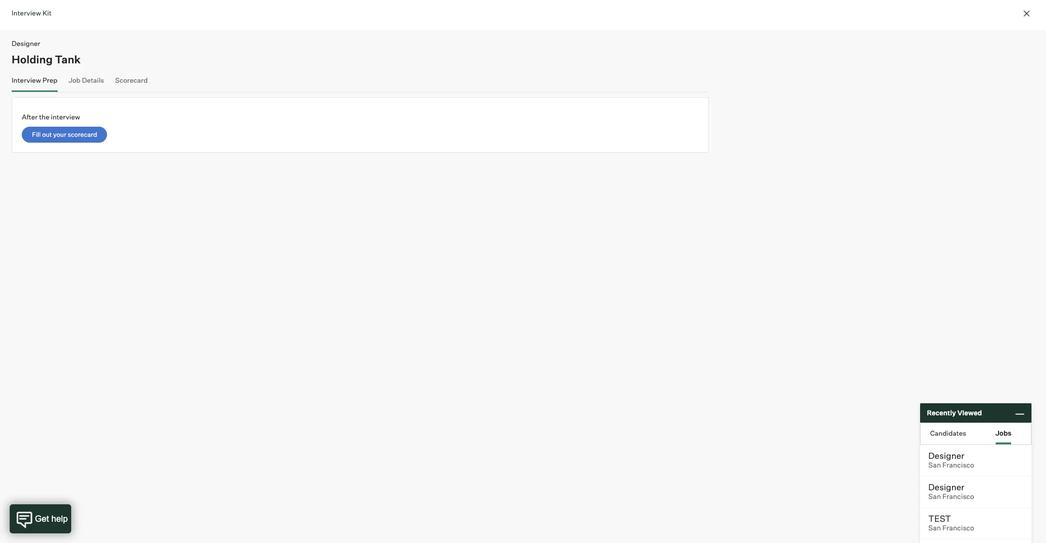 Task type: vqa. For each thing, say whether or not it's contained in the screenshot.
second Dropbox LINK from the bottom of the page
no



Task type: describe. For each thing, give the bounding box(es) containing it.
viewed
[[958, 409, 982, 418]]

out
[[42, 131, 52, 138]]

the
[[39, 113, 49, 121]]

fill
[[32, 131, 41, 138]]

san inside the test san francisco
[[929, 525, 941, 533]]

recently viewed
[[927, 409, 982, 418]]

job
[[69, 76, 80, 84]]

scorecard
[[68, 131, 97, 138]]

candidates
[[930, 429, 966, 438]]

scorecard link
[[115, 76, 148, 90]]

after the interview
[[22, 113, 80, 121]]

test
[[929, 514, 951, 525]]

job details
[[69, 76, 104, 84]]

francisco inside the test san francisco
[[943, 525, 974, 533]]

kit
[[42, 9, 52, 17]]

recently
[[927, 409, 956, 418]]

2 designer san francisco from the top
[[929, 482, 974, 502]]

interview
[[51, 113, 80, 121]]

2 vertical spatial designer
[[929, 482, 965, 493]]

2 san from the top
[[929, 493, 941, 502]]

1 san from the top
[[929, 462, 941, 470]]

1 vertical spatial designer
[[929, 451, 965, 462]]

fill out your scorecard
[[32, 131, 97, 138]]

your
[[53, 131, 66, 138]]



Task type: locate. For each thing, give the bounding box(es) containing it.
1 francisco from the top
[[943, 462, 974, 470]]

tab list
[[921, 424, 1031, 445]]

designer san francisco up test
[[929, 482, 974, 502]]

designer san francisco down candidates
[[929, 451, 974, 470]]

designer down candidates
[[929, 451, 965, 462]]

prep
[[42, 76, 57, 84]]

interview
[[12, 9, 41, 17], [12, 76, 41, 84]]

2 francisco from the top
[[943, 493, 974, 502]]

designer up test
[[929, 482, 965, 493]]

fill out your scorecard link
[[22, 127, 107, 143]]

1 vertical spatial francisco
[[943, 493, 974, 502]]

interview kit
[[12, 9, 52, 17]]

0 vertical spatial designer san francisco
[[929, 451, 974, 470]]

holding
[[12, 53, 53, 66]]

holding tank
[[12, 53, 81, 66]]

0 vertical spatial designer
[[12, 39, 40, 47]]

0 vertical spatial interview
[[12, 9, 41, 17]]

0 vertical spatial san
[[929, 462, 941, 470]]

test san francisco
[[929, 514, 974, 533]]

interview left kit
[[12, 9, 41, 17]]

interview prep
[[12, 76, 57, 84]]

designer up holding in the top left of the page
[[12, 39, 40, 47]]

scorecard
[[115, 76, 148, 84]]

designer san francisco
[[929, 451, 974, 470], [929, 482, 974, 502]]

jobs
[[996, 429, 1012, 438]]

interview down holding in the top left of the page
[[12, 76, 41, 84]]

after
[[22, 113, 38, 121]]

0 vertical spatial francisco
[[943, 462, 974, 470]]

2 vertical spatial francisco
[[943, 525, 974, 533]]

2 vertical spatial san
[[929, 525, 941, 533]]

details
[[82, 76, 104, 84]]

francisco
[[943, 462, 974, 470], [943, 493, 974, 502], [943, 525, 974, 533]]

2 interview from the top
[[12, 76, 41, 84]]

job details link
[[69, 76, 104, 90]]

interview prep link
[[12, 76, 57, 90]]

1 vertical spatial designer san francisco
[[929, 482, 974, 502]]

1 vertical spatial san
[[929, 493, 941, 502]]

designer
[[12, 39, 40, 47], [929, 451, 965, 462], [929, 482, 965, 493]]

tank
[[55, 53, 81, 66]]

3 francisco from the top
[[943, 525, 974, 533]]

tab list containing candidates
[[921, 424, 1031, 445]]

3 san from the top
[[929, 525, 941, 533]]

interview for interview kit
[[12, 9, 41, 17]]

1 vertical spatial interview
[[12, 76, 41, 84]]

san
[[929, 462, 941, 470], [929, 493, 941, 502], [929, 525, 941, 533]]

1 designer san francisco from the top
[[929, 451, 974, 470]]

close image
[[1021, 8, 1033, 19]]

interview for interview prep
[[12, 76, 41, 84]]

1 interview from the top
[[12, 9, 41, 17]]



